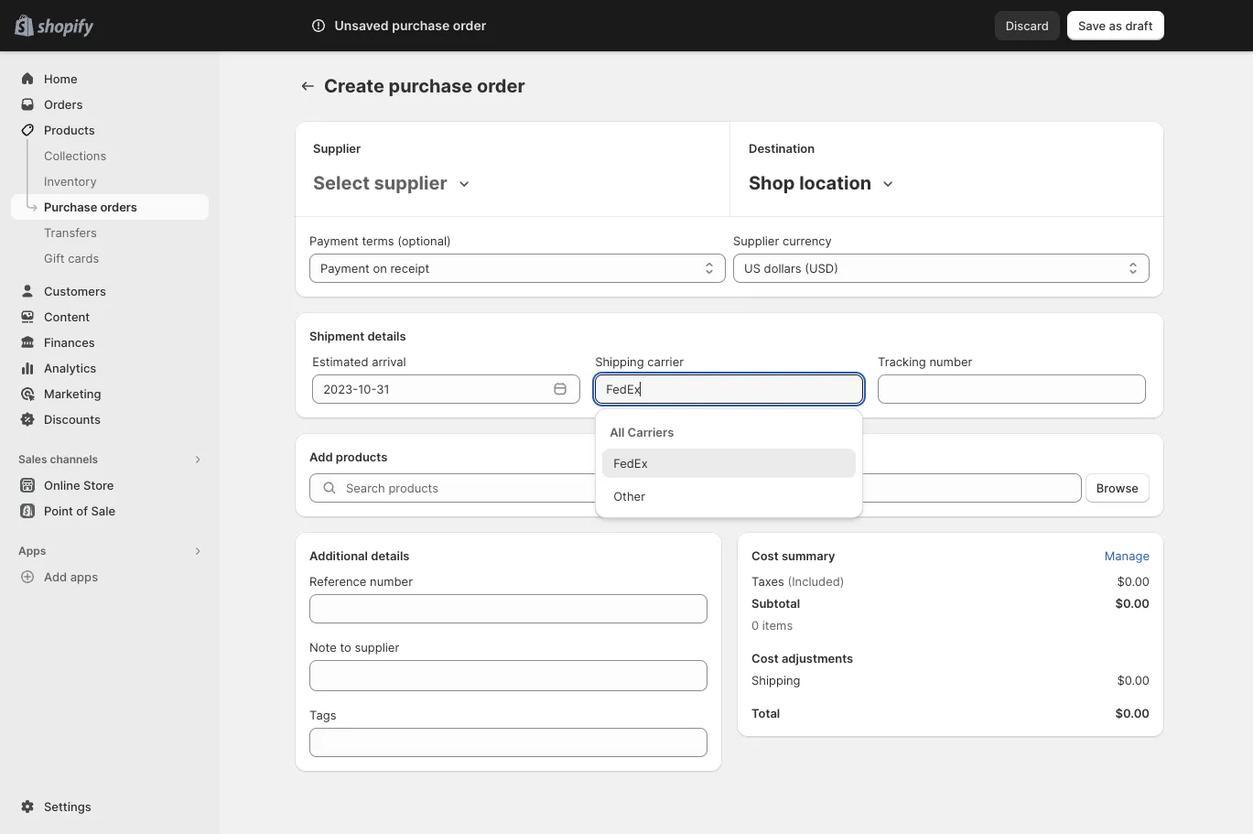 Task type: vqa. For each thing, say whether or not it's contained in the screenshot.
Additional
yes



Task type: describe. For each thing, give the bounding box(es) containing it.
shop
[[749, 172, 795, 194]]

products
[[336, 450, 388, 464]]

0
[[752, 618, 759, 633]]

of
[[76, 504, 88, 518]]

online
[[44, 478, 80, 493]]

home
[[44, 71, 77, 86]]

point of sale button
[[0, 498, 220, 524]]

us dollars (usd)
[[744, 261, 839, 276]]

details for shipment details
[[367, 329, 406, 343]]

purchase
[[44, 200, 97, 214]]

discounts
[[44, 412, 101, 427]]

purchase orders
[[44, 200, 137, 214]]

all
[[610, 425, 625, 439]]

0 items
[[752, 618, 793, 633]]

online store button
[[0, 472, 220, 498]]

to
[[340, 640, 351, 655]]

settings
[[44, 799, 91, 814]]

note
[[309, 640, 337, 655]]

manage button
[[1094, 543, 1161, 569]]

inventory
[[44, 174, 97, 189]]

add for add apps
[[44, 569, 67, 584]]

search
[[385, 18, 424, 33]]

items
[[762, 618, 793, 633]]

draft
[[1126, 18, 1153, 33]]

cards
[[68, 251, 99, 266]]

number for reference number
[[370, 574, 413, 589]]

shipment
[[309, 329, 365, 343]]

receipt
[[390, 261, 430, 276]]

(usd)
[[805, 261, 839, 276]]

supplier currency
[[733, 233, 832, 248]]

order for create purchase order
[[477, 75, 525, 97]]

discard link
[[995, 11, 1060, 40]]

add for add products
[[309, 450, 333, 464]]

shipping for shipping
[[752, 673, 801, 688]]

apps
[[18, 544, 46, 558]]

shipment details
[[309, 329, 406, 343]]

us
[[744, 261, 761, 276]]

estimated arrival
[[312, 354, 406, 369]]

transfers link
[[11, 220, 209, 245]]

total
[[752, 706, 780, 721]]

supplier inside dropdown button
[[374, 172, 447, 194]]

create
[[324, 75, 384, 97]]

reference number
[[309, 574, 413, 589]]

collections
[[44, 148, 106, 163]]

search button
[[354, 11, 885, 40]]

cost for cost adjustments
[[752, 651, 779, 666]]

tracking
[[878, 354, 926, 369]]

browse button
[[1086, 473, 1150, 503]]

number for tracking number
[[930, 354, 973, 369]]

content
[[44, 309, 90, 324]]

dollars
[[764, 261, 802, 276]]

save as draft button
[[1067, 11, 1164, 40]]

reference
[[309, 574, 367, 589]]

gift cards
[[44, 251, 99, 266]]

orders link
[[11, 92, 209, 117]]

purchase for unsaved
[[392, 17, 450, 33]]

other
[[614, 489, 645, 504]]

shipping carrier
[[595, 354, 684, 369]]

additional
[[309, 548, 368, 563]]

apps button
[[11, 538, 209, 564]]

orders
[[44, 97, 83, 112]]

gift cards link
[[11, 245, 209, 271]]

point of sale
[[44, 504, 115, 518]]

gift
[[44, 251, 65, 266]]

Note to supplier text field
[[309, 660, 708, 691]]

all carriers group
[[595, 449, 863, 511]]

tags
[[309, 708, 336, 722]]

orders
[[100, 200, 137, 214]]

shipping for shipping carrier
[[595, 354, 644, 369]]

inventory link
[[11, 168, 209, 194]]

$0.00 for subtotal
[[1116, 596, 1150, 611]]

unsaved purchase order
[[335, 17, 486, 33]]

subtotal
[[752, 596, 800, 611]]

analytics link
[[11, 355, 209, 381]]

fedex option
[[595, 449, 863, 478]]

tracking number
[[878, 354, 973, 369]]

sales channels button
[[11, 447, 209, 472]]

taxes
[[752, 574, 784, 589]]

details for additional details
[[371, 548, 410, 563]]

purchase orders link
[[11, 194, 209, 220]]

collections link
[[11, 143, 209, 168]]

transfers
[[44, 225, 97, 240]]

supplier for supplier
[[313, 141, 361, 156]]

save as draft
[[1078, 18, 1153, 33]]

point of sale link
[[11, 498, 209, 524]]



Task type: locate. For each thing, give the bounding box(es) containing it.
as
[[1109, 18, 1122, 33]]

cost adjustments
[[752, 651, 853, 666]]

details
[[367, 329, 406, 343], [371, 548, 410, 563]]

taxes (included)
[[752, 574, 845, 589]]

1 horizontal spatial add
[[309, 450, 333, 464]]

save
[[1078, 18, 1106, 33]]

$0.00 for shipping
[[1117, 673, 1150, 688]]

payment left "on"
[[320, 261, 370, 276]]

supplier up (optional) at the top of page
[[374, 172, 447, 194]]

1 vertical spatial cost
[[752, 651, 779, 666]]

marketing
[[44, 386, 101, 401]]

online store
[[44, 478, 114, 493]]

select supplier
[[313, 172, 447, 194]]

supplier
[[313, 141, 361, 156], [733, 233, 779, 248]]

analytics
[[44, 361, 96, 375]]

0 horizontal spatial number
[[370, 574, 413, 589]]

add apps
[[44, 569, 98, 584]]

discounts link
[[11, 406, 209, 432]]

1 vertical spatial details
[[371, 548, 410, 563]]

0 horizontal spatial supplier
[[313, 141, 361, 156]]

on
[[373, 261, 387, 276]]

0 vertical spatial purchase
[[392, 17, 450, 33]]

unsaved
[[335, 17, 389, 33]]

0 vertical spatial payment
[[309, 233, 359, 248]]

1 vertical spatial number
[[370, 574, 413, 589]]

Shipping carrier text field
[[595, 374, 863, 404]]

1 vertical spatial order
[[477, 75, 525, 97]]

$0.00
[[1117, 574, 1150, 589], [1116, 596, 1150, 611], [1117, 673, 1150, 688], [1116, 706, 1150, 721]]

content link
[[11, 304, 209, 330]]

summary
[[782, 548, 836, 563]]

0 vertical spatial cost
[[752, 548, 779, 563]]

0 vertical spatial shipping
[[595, 354, 644, 369]]

number
[[930, 354, 973, 369], [370, 574, 413, 589]]

0 horizontal spatial shipping
[[595, 354, 644, 369]]

supplier
[[374, 172, 447, 194], [355, 640, 399, 655]]

1 horizontal spatial supplier
[[733, 233, 779, 248]]

point
[[44, 504, 73, 518]]

add left the products
[[309, 450, 333, 464]]

purchase
[[392, 17, 450, 33], [389, 75, 473, 97]]

Search products text field
[[346, 473, 1082, 503]]

supplier up us
[[733, 233, 779, 248]]

details up the reference number
[[371, 548, 410, 563]]

1 vertical spatial supplier
[[733, 233, 779, 248]]

order
[[453, 17, 486, 33], [477, 75, 525, 97]]

shop location button
[[745, 168, 901, 198]]

Tracking number text field
[[878, 374, 1146, 404]]

payment for payment terms (optional)
[[309, 233, 359, 248]]

payment on receipt
[[320, 261, 430, 276]]

carriers
[[628, 425, 674, 439]]

Estimated arrival text field
[[312, 374, 548, 404]]

1 cost from the top
[[752, 548, 779, 563]]

create purchase order
[[324, 75, 525, 97]]

online store link
[[11, 472, 209, 498]]

home link
[[11, 66, 209, 92]]

0 vertical spatial add
[[309, 450, 333, 464]]

1 vertical spatial payment
[[320, 261, 370, 276]]

shopify image
[[37, 19, 94, 37]]

cost for cost summary
[[752, 548, 779, 563]]

payment terms (optional)
[[309, 233, 451, 248]]

apps
[[70, 569, 98, 584]]

details up arrival
[[367, 329, 406, 343]]

1 horizontal spatial shipping
[[752, 673, 801, 688]]

store
[[83, 478, 114, 493]]

supplier for supplier currency
[[733, 233, 779, 248]]

0 vertical spatial details
[[367, 329, 406, 343]]

(optional)
[[398, 233, 451, 248]]

1 vertical spatial add
[[44, 569, 67, 584]]

1 horizontal spatial number
[[930, 354, 973, 369]]

sale
[[91, 504, 115, 518]]

1 vertical spatial shipping
[[752, 673, 801, 688]]

manage
[[1105, 548, 1150, 563]]

number down "additional details"
[[370, 574, 413, 589]]

1 vertical spatial purchase
[[389, 75, 473, 97]]

browse
[[1097, 481, 1139, 495]]

add inside add apps button
[[44, 569, 67, 584]]

add apps button
[[11, 564, 209, 590]]

Reference number text field
[[309, 594, 708, 623]]

(included)
[[788, 574, 845, 589]]

arrival
[[372, 354, 406, 369]]

number right tracking
[[930, 354, 973, 369]]

add products
[[309, 450, 388, 464]]

2 cost from the top
[[752, 651, 779, 666]]

fedex
[[614, 456, 648, 471]]

purchase right unsaved
[[392, 17, 450, 33]]

purchase down unsaved purchase order
[[389, 75, 473, 97]]

cost summary
[[752, 548, 836, 563]]

cost
[[752, 548, 779, 563], [752, 651, 779, 666]]

customers link
[[11, 278, 209, 304]]

Tags text field
[[309, 728, 708, 757]]

products link
[[11, 117, 209, 143]]

channels
[[50, 452, 98, 466]]

purchase for create
[[389, 75, 473, 97]]

payment
[[309, 233, 359, 248], [320, 261, 370, 276]]

marketing link
[[11, 381, 209, 406]]

supplier up select
[[313, 141, 361, 156]]

select
[[313, 172, 370, 194]]

shipping left the carrier
[[595, 354, 644, 369]]

cost up taxes
[[752, 548, 779, 563]]

payment left terms
[[309, 233, 359, 248]]

all carriers
[[610, 425, 674, 439]]

products
[[44, 123, 95, 137]]

0 vertical spatial supplier
[[313, 141, 361, 156]]

discard
[[1006, 18, 1049, 33]]

1 vertical spatial supplier
[[355, 640, 399, 655]]

shipping down the cost adjustments
[[752, 673, 801, 688]]

sales channels
[[18, 452, 98, 466]]

note to supplier
[[309, 640, 399, 655]]

order for unsaved purchase order
[[453, 17, 486, 33]]

destination
[[749, 141, 815, 156]]

0 vertical spatial number
[[930, 354, 973, 369]]

0 vertical spatial order
[[453, 17, 486, 33]]

sales
[[18, 452, 47, 466]]

0 vertical spatial supplier
[[374, 172, 447, 194]]

adjustments
[[782, 651, 853, 666]]

currency
[[783, 233, 832, 248]]

supplier right 'to'
[[355, 640, 399, 655]]

finances link
[[11, 330, 209, 355]]

estimated
[[312, 354, 369, 369]]

cost down the 0 items
[[752, 651, 779, 666]]

$0.00 for total
[[1116, 706, 1150, 721]]

settings link
[[11, 794, 209, 819]]

location
[[799, 172, 872, 194]]

0 horizontal spatial add
[[44, 569, 67, 584]]

terms
[[362, 233, 394, 248]]

payment for payment on receipt
[[320, 261, 370, 276]]

add left apps at the left bottom of the page
[[44, 569, 67, 584]]



